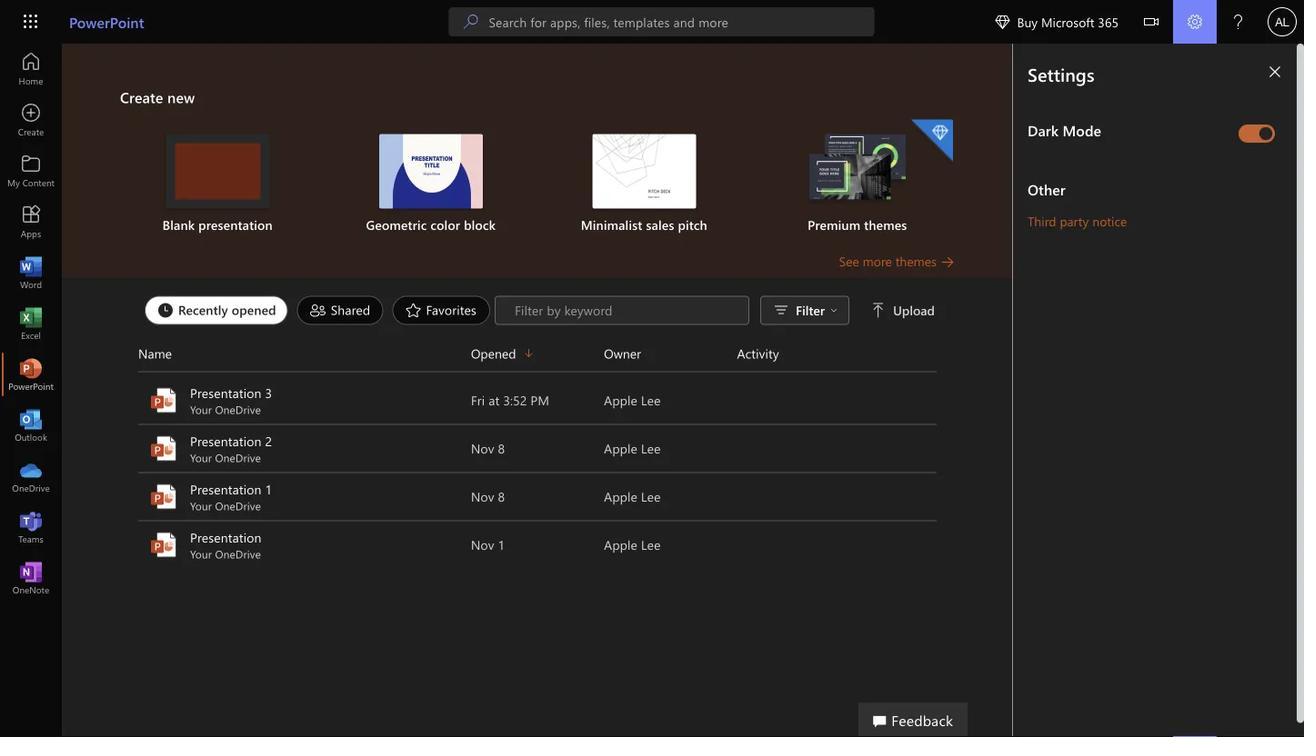 Task type: describe. For each thing, give the bounding box(es) containing it.
third party notice link
[[1028, 212, 1127, 229]]

geometric color block element
[[335, 134, 527, 234]]

dark
[[1028, 120, 1059, 140]]

minimalist sales pitch image
[[592, 134, 696, 209]]

my content image
[[22, 162, 40, 180]]

name presentation 2 cell
[[138, 432, 471, 465]]

presentation for 2
[[190, 433, 262, 450]]

8 for 1
[[498, 488, 505, 505]]

blank presentation element
[[122, 134, 313, 234]]

apple for presentation 3
[[604, 392, 638, 409]]

minimalist sales pitch element
[[548, 134, 740, 234]]

third
[[1028, 212, 1056, 229]]

opened
[[471, 345, 516, 362]]

apple lee for presentation 2
[[604, 440, 661, 457]]


[[1144, 15, 1159, 29]]

nov for presentation 1
[[471, 488, 494, 505]]

more
[[863, 253, 892, 270]]

dark mode element
[[1028, 120, 1231, 140]]

other
[[1028, 179, 1066, 199]]

dark mode
[[1028, 120, 1101, 140]]

owner button
[[604, 343, 737, 364]]

presentation for your
[[190, 529, 262, 546]]

lee for presentation
[[641, 537, 661, 553]]

premium themes image
[[806, 134, 909, 207]]

recently opened tab
[[140, 296, 293, 325]]

1 for presentation 1 your onedrive
[[265, 481, 272, 498]]

presentation 1 your onedrive
[[190, 481, 272, 513]]

onedrive for 1
[[215, 499, 261, 513]]

recently
[[178, 301, 228, 318]]

favorites
[[426, 301, 477, 318]]

shared
[[331, 301, 370, 318]]

apple lee for presentation 3
[[604, 392, 661, 409]]

presentation
[[198, 216, 273, 233]]

tab list inside create new main content
[[140, 296, 495, 325]]

create
[[120, 87, 163, 107]]

powerpoint banner
[[0, 0, 1304, 47]]

name
[[138, 345, 172, 362]]

party
[[1060, 212, 1089, 229]]

powerpoint image for presentation 1
[[149, 482, 178, 512]]

al button
[[1261, 0, 1304, 44]]

onedrive for 3
[[215, 402, 261, 417]]

geometric color block image
[[379, 134, 483, 209]]

apple lee for presentation 1
[[604, 488, 661, 505]]

onedrive inside "presentation your onedrive"
[[215, 547, 261, 562]]

your for presentation 3
[[190, 402, 212, 417]]

see more themes button
[[839, 252, 955, 271]]

apple for presentation 1
[[604, 488, 638, 505]]

powerpoint image for presentation
[[149, 531, 178, 560]]

0 vertical spatial themes
[[864, 216, 907, 233]]

name presentation 1 cell
[[138, 481, 471, 513]]

opened button
[[471, 343, 604, 364]]

apple lee for presentation
[[604, 537, 661, 553]]

mode
[[1063, 120, 1101, 140]]

nov for presentation 2
[[471, 440, 494, 457]]

premium templates diamond image
[[911, 120, 953, 161]]

color
[[431, 216, 460, 233]]

themes inside button
[[896, 253, 937, 270]]

list inside create new main content
[[120, 118, 955, 252]]

pitch
[[678, 216, 707, 233]]

your inside "presentation your onedrive"
[[190, 547, 212, 562]]

lee for presentation 3
[[641, 392, 661, 409]]

notice
[[1092, 212, 1127, 229]]

upload
[[893, 302, 935, 319]]

nov 1
[[471, 537, 505, 553]]

0 vertical spatial powerpoint image
[[22, 366, 40, 384]]


[[995, 15, 1010, 29]]

Search box. Suggestions appear as you type. search field
[[489, 7, 874, 36]]

2 settings region from the left
[[1013, 44, 1304, 738]]

nov for presentation
[[471, 537, 494, 553]]

 button
[[1130, 0, 1173, 47]]

activity, column 4 of 4 column header
[[737, 343, 937, 364]]

nov 8 for presentation 1
[[471, 488, 505, 505]]

word image
[[22, 264, 40, 282]]

lee for presentation 1
[[641, 488, 661, 505]]

shared tab
[[293, 296, 388, 325]]

geometric color block
[[366, 216, 496, 233]]

shared element
[[297, 296, 383, 325]]



Task type: locate. For each thing, give the bounding box(es) containing it.
2 your from the top
[[190, 451, 212, 465]]

minimalist sales pitch
[[581, 216, 707, 233]]

powerpoint image inside name presentation 3 cell
[[149, 386, 178, 415]]

1 lee from the top
[[641, 392, 661, 409]]

8 down the at
[[498, 440, 505, 457]]

settings region
[[959, 44, 1304, 738], [1013, 44, 1304, 738]]

 upload
[[871, 302, 935, 319]]

powerpoint image left "presentation your onedrive"
[[149, 531, 178, 560]]

presentation left 3
[[190, 385, 262, 402]]

activity
[[737, 345, 779, 362]]

2 nov 8 from the top
[[471, 488, 505, 505]]

owner
[[604, 345, 641, 362]]

1 vertical spatial themes
[[896, 253, 937, 270]]

new
[[167, 87, 195, 107]]

1 inside presentation 1 your onedrive
[[265, 481, 272, 498]]

1 onedrive from the top
[[215, 402, 261, 417]]

lee for presentation 2
[[641, 440, 661, 457]]

1 vertical spatial powerpoint image
[[149, 386, 178, 415]]

powerpoint image down "excel" icon
[[22, 366, 40, 384]]

sales
[[646, 216, 674, 233]]

powerpoint
[[69, 12, 144, 31]]

1 nov from the top
[[471, 440, 494, 457]]

nov 8
[[471, 440, 505, 457], [471, 488, 505, 505]]

presentation inside presentation 2 your onedrive
[[190, 433, 262, 450]]

None search field
[[449, 7, 874, 36]]

2 8 from the top
[[498, 488, 505, 505]]

3 onedrive from the top
[[215, 499, 261, 513]]

8 up nov 1 on the left of the page
[[498, 488, 505, 505]]

4 presentation from the top
[[190, 529, 262, 546]]

1 vertical spatial 1
[[498, 537, 505, 553]]

your up "presentation your onedrive"
[[190, 499, 212, 513]]

1 powerpoint image from the top
[[149, 482, 178, 512]]

see more themes
[[839, 253, 937, 270]]

3 your from the top
[[190, 499, 212, 513]]

powerpoint image down name at the left of page
[[149, 386, 178, 415]]

recently opened element
[[145, 296, 288, 325]]

teams image
[[22, 518, 40, 537]]

recently opened
[[178, 301, 276, 318]]

nov 8 for presentation 2
[[471, 440, 505, 457]]

2 powerpoint image from the top
[[149, 531, 178, 560]]

1 presentation from the top
[[190, 385, 262, 402]]

nov
[[471, 440, 494, 457], [471, 488, 494, 505], [471, 537, 494, 553]]

presentation inside 'cell'
[[190, 529, 262, 546]]

onedrive inside presentation 1 your onedrive
[[215, 499, 261, 513]]

0 vertical spatial nov 8
[[471, 440, 505, 457]]

microsoft
[[1041, 13, 1095, 30]]

1 apple from the top
[[604, 392, 638, 409]]

your inside 'presentation 3 your onedrive'
[[190, 402, 212, 417]]

2 lee from the top
[[641, 440, 661, 457]]

onedrive inside 'presentation 3 your onedrive'
[[215, 402, 261, 417]]

onedrive image
[[22, 467, 40, 486]]

4 your from the top
[[190, 547, 212, 562]]

2 vertical spatial powerpoint image
[[149, 434, 178, 463]]

tab list
[[140, 296, 495, 325]]

 buy microsoft 365
[[995, 13, 1119, 30]]

themes
[[864, 216, 907, 233], [896, 253, 937, 270]]

favorites tab
[[388, 296, 495, 325]]

2 apple from the top
[[604, 440, 638, 457]]


[[871, 303, 886, 318]]

themes right more
[[896, 253, 937, 270]]

name presentation 3 cell
[[138, 384, 471, 417]]

0 vertical spatial 8
[[498, 440, 505, 457]]

other element
[[1028, 179, 1282, 199]]

presentation for 3
[[190, 385, 262, 402]]

home image
[[22, 60, 40, 78]]

2 onedrive from the top
[[215, 451, 261, 465]]

presentation your onedrive
[[190, 529, 262, 562]]

powerpoint image inside name presentation 'cell'
[[149, 531, 178, 560]]

create new main content
[[62, 44, 1013, 570]]

blank
[[163, 216, 195, 233]]

presentation inside presentation 1 your onedrive
[[190, 481, 262, 498]]

at
[[489, 392, 500, 409]]

nov 8 up nov 1 on the left of the page
[[471, 488, 505, 505]]

minimalist
[[581, 216, 642, 233]]

favorites element
[[392, 296, 490, 325]]

your down presentation 1 your onedrive
[[190, 547, 212, 562]]

see
[[839, 253, 859, 270]]

presentation down presentation 2 your onedrive
[[190, 481, 262, 498]]

presentation 3 your onedrive
[[190, 385, 272, 417]]

lee
[[641, 392, 661, 409], [641, 440, 661, 457], [641, 488, 661, 505], [641, 537, 661, 553]]

onedrive down presentation 1 your onedrive
[[215, 547, 261, 562]]

outlook image
[[22, 417, 40, 435]]

1 horizontal spatial 1
[[498, 537, 505, 553]]

presentation
[[190, 385, 262, 402], [190, 433, 262, 450], [190, 481, 262, 498], [190, 529, 262, 546]]

fri
[[471, 392, 485, 409]]

apple
[[604, 392, 638, 409], [604, 440, 638, 457], [604, 488, 638, 505], [604, 537, 638, 553]]

0 vertical spatial nov
[[471, 440, 494, 457]]

premium themes element
[[762, 120, 953, 234]]

settings
[[1028, 62, 1095, 86]]

onedrive up presentation 1 your onedrive
[[215, 451, 261, 465]]

your up presentation 1 your onedrive
[[190, 451, 212, 465]]


[[830, 307, 838, 314]]

2
[[265, 433, 272, 450]]

blank presentation
[[163, 216, 273, 233]]

pm
[[531, 392, 549, 409]]

onenote image
[[22, 569, 40, 588]]

nov 8 down the at
[[471, 440, 505, 457]]

feedback button
[[859, 703, 968, 738]]

2 nov from the top
[[471, 488, 494, 505]]

2 apple lee from the top
[[604, 440, 661, 457]]

excel image
[[22, 315, 40, 333]]

powerpoint image
[[22, 366, 40, 384], [149, 386, 178, 415], [149, 434, 178, 463]]

1 apple lee from the top
[[604, 392, 661, 409]]

onedrive
[[215, 402, 261, 417], [215, 451, 261, 465], [215, 499, 261, 513], [215, 547, 261, 562]]

powerpoint image left presentation 2 your onedrive
[[149, 434, 178, 463]]

onedrive for 2
[[215, 451, 261, 465]]

third party notice
[[1028, 212, 1127, 229]]

list
[[120, 118, 955, 252]]

2 presentation from the top
[[190, 433, 262, 450]]

3 presentation from the top
[[190, 481, 262, 498]]

apple for presentation 2
[[604, 440, 638, 457]]

powerpoint image
[[149, 482, 178, 512], [149, 531, 178, 560]]

1 nov 8 from the top
[[471, 440, 505, 457]]

Filter by keyword text field
[[513, 301, 739, 320]]

geometric
[[366, 216, 427, 233]]

4 lee from the top
[[641, 537, 661, 553]]

8 for 2
[[498, 440, 505, 457]]

3
[[265, 385, 272, 402]]

1 8 from the top
[[498, 440, 505, 457]]

1 for nov 1
[[498, 537, 505, 553]]

row inside create new main content
[[138, 343, 937, 372]]

feedback
[[892, 710, 953, 730]]

themes up see more themes
[[864, 216, 907, 233]]

buy
[[1017, 13, 1038, 30]]

filter
[[796, 302, 825, 319]]

row containing name
[[138, 343, 937, 372]]

presentation inside 'presentation 3 your onedrive'
[[190, 385, 262, 402]]

1 settings region from the left
[[959, 44, 1304, 738]]

create new
[[120, 87, 195, 107]]

0 vertical spatial 1
[[265, 481, 272, 498]]

name presentation cell
[[138, 529, 471, 562]]

al
[[1275, 15, 1290, 29]]

8
[[498, 440, 505, 457], [498, 488, 505, 505]]

powerpoint image left presentation 1 your onedrive
[[149, 482, 178, 512]]

3 lee from the top
[[641, 488, 661, 505]]

1 your from the top
[[190, 402, 212, 417]]

displaying 4 out of 9 files. status
[[495, 296, 939, 325]]

presentation down 'presentation 3 your onedrive'
[[190, 433, 262, 450]]

1 vertical spatial nov 8
[[471, 488, 505, 505]]

powerpoint image inside name presentation 2 cell
[[149, 434, 178, 463]]

4 apple from the top
[[604, 537, 638, 553]]

1 vertical spatial powerpoint image
[[149, 531, 178, 560]]

your for presentation 1
[[190, 499, 212, 513]]

3:52
[[503, 392, 527, 409]]

onedrive up "presentation your onedrive"
[[215, 499, 261, 513]]

tab list containing recently opened
[[140, 296, 495, 325]]

your up presentation 2 your onedrive
[[190, 402, 212, 417]]

3 nov from the top
[[471, 537, 494, 553]]

1
[[265, 481, 272, 498], [498, 537, 505, 553]]

your for presentation 2
[[190, 451, 212, 465]]

apple lee
[[604, 392, 661, 409], [604, 440, 661, 457], [604, 488, 661, 505], [604, 537, 661, 553]]

powerpoint image for presentation 3
[[149, 386, 178, 415]]

apps image
[[22, 213, 40, 231]]

365
[[1098, 13, 1119, 30]]

presentation for 1
[[190, 481, 262, 498]]

fri at 3:52 pm
[[471, 392, 549, 409]]

row
[[138, 343, 937, 372]]

your inside presentation 1 your onedrive
[[190, 499, 212, 513]]

navigation
[[0, 44, 62, 604]]

premium themes
[[808, 216, 907, 233]]

3 apple from the top
[[604, 488, 638, 505]]

list containing blank presentation
[[120, 118, 955, 252]]

powerpoint image for presentation 2
[[149, 434, 178, 463]]

filter 
[[796, 302, 838, 319]]

1 vertical spatial 8
[[498, 488, 505, 505]]

powerpoint image inside name presentation 1 cell
[[149, 482, 178, 512]]

2 vertical spatial nov
[[471, 537, 494, 553]]

create image
[[22, 111, 40, 129]]

opened
[[232, 301, 276, 318]]

0 vertical spatial powerpoint image
[[149, 482, 178, 512]]

presentation 2 your onedrive
[[190, 433, 272, 465]]

3 apple lee from the top
[[604, 488, 661, 505]]

your
[[190, 402, 212, 417], [190, 451, 212, 465], [190, 499, 212, 513], [190, 547, 212, 562]]

premium
[[808, 216, 861, 233]]

4 apple lee from the top
[[604, 537, 661, 553]]

onedrive up presentation 2 your onedrive
[[215, 402, 261, 417]]

onedrive inside presentation 2 your onedrive
[[215, 451, 261, 465]]

0 horizontal spatial 1
[[265, 481, 272, 498]]

presentation down presentation 1 your onedrive
[[190, 529, 262, 546]]

4 onedrive from the top
[[215, 547, 261, 562]]

name button
[[138, 343, 471, 364]]

your inside presentation 2 your onedrive
[[190, 451, 212, 465]]

block
[[464, 216, 496, 233]]

apple for presentation
[[604, 537, 638, 553]]

1 vertical spatial nov
[[471, 488, 494, 505]]



Task type: vqa. For each thing, say whether or not it's contained in the screenshot.
Nov to the middle
yes



